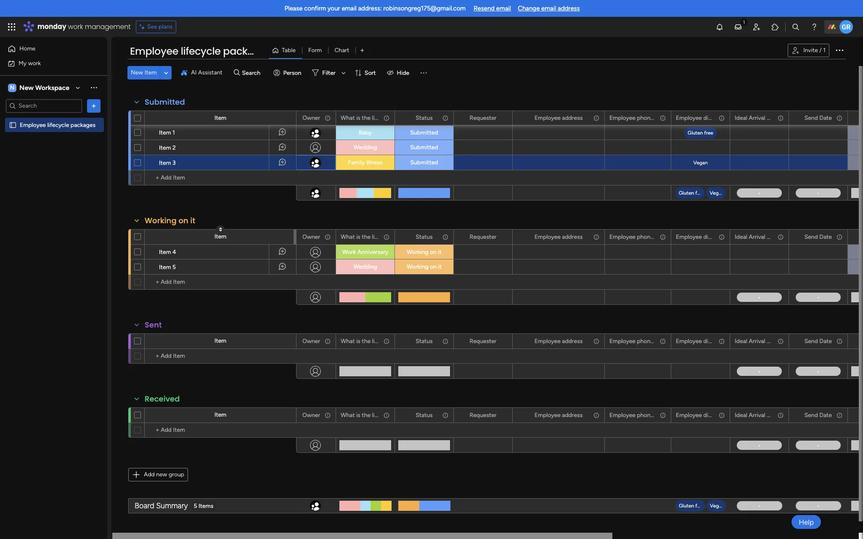 Task type: describe. For each thing, give the bounding box(es) containing it.
owner for third owner field from the bottom
[[303, 233, 320, 241]]

summary
[[156, 502, 188, 511]]

4 what is the life event? field from the top
[[339, 411, 400, 420]]

items
[[199, 503, 213, 510]]

board summary
[[135, 502, 188, 511]]

Received field
[[143, 394, 182, 405]]

Sent field
[[143, 320, 164, 331]]

restriction for third employee dietary restriction field from the bottom of the page
[[724, 233, 751, 241]]

2 vertical spatial vegan
[[710, 503, 725, 509]]

new for new item
[[131, 69, 143, 76]]

3 requester field from the top
[[468, 337, 499, 346]]

address:
[[358, 5, 382, 12]]

restriction for 2nd employee dietary restriction field from the bottom of the page
[[724, 338, 751, 345]]

2 employee phone number from the top
[[610, 233, 676, 241]]

add view image
[[361, 47, 364, 54]]

3 requester from the top
[[470, 338, 497, 345]]

2 send date from the top
[[805, 233, 833, 241]]

invite members image
[[753, 23, 761, 31]]

0 vertical spatial gluten
[[688, 130, 703, 136]]

2 vertical spatial it
[[438, 263, 442, 271]]

dietary for third employee dietary restriction field from the bottom of the page
[[704, 233, 722, 241]]

new workspace
[[19, 84, 69, 92]]

4 employee phone number field from the top
[[608, 411, 676, 420]]

illness
[[367, 159, 383, 166]]

owner for second owner field from the bottom of the page
[[303, 338, 320, 345]]

employee for fourth the employee phone number field from the top
[[610, 412, 636, 419]]

employee lifecycle packages inside list box
[[20, 121, 96, 129]]

4 arrival from the top
[[749, 412, 766, 419]]

family
[[348, 159, 365, 166]]

work for my
[[28, 60, 41, 67]]

4 requester from the top
[[470, 412, 497, 419]]

1 vertical spatial on
[[430, 249, 437, 256]]

1 email from the left
[[342, 5, 357, 12]]

the for third "what is the life event?" field from the bottom
[[362, 233, 371, 241]]

employee address for 4th the employee address field from the bottom of the page
[[535, 114, 583, 121]]

sort
[[365, 69, 376, 76]]

dietary for 2nd employee dietary restriction field from the bottom of the page
[[704, 338, 722, 345]]

3 ideal arrival date field from the top
[[733, 337, 780, 346]]

2 status field from the top
[[414, 233, 435, 242]]

1 vertical spatial 5
[[194, 503, 197, 510]]

1 vertical spatial 1
[[173, 129, 175, 136]]

filter button
[[309, 66, 349, 80]]

workspace options image
[[90, 83, 98, 92]]

Employee lifecycle packages field
[[128, 44, 272, 59]]

employee for second the employee address field from the bottom
[[535, 338, 561, 345]]

it inside field
[[191, 216, 195, 226]]

item inside 'button'
[[145, 69, 157, 76]]

1 image
[[741, 17, 748, 27]]

item 4
[[159, 249, 176, 256]]

apps image
[[772, 23, 780, 31]]

please
[[285, 5, 303, 12]]

3 status field from the top
[[414, 337, 435, 346]]

1 employee dietary restriction field from the top
[[674, 113, 751, 123]]

lifecycle inside list box
[[47, 121, 69, 129]]

please confirm your email address: robinsongreg175@gmail.com
[[285, 5, 466, 12]]

4 status from the top
[[416, 412, 433, 419]]

2 requester field from the top
[[468, 233, 499, 242]]

4 employee dietary restriction field from the top
[[674, 411, 751, 420]]

angle down image
[[164, 70, 168, 76]]

3 employee phone number from the top
[[610, 338, 676, 345]]

what is the life event? for second "what is the life event?" field from the bottom of the page
[[341, 338, 400, 345]]

1 ideal arrival date field from the top
[[733, 113, 780, 123]]

4 send date field from the top
[[803, 411, 835, 420]]

what is the life event? for 4th "what is the life event?" field from the bottom of the page
[[341, 114, 400, 121]]

4 send from the top
[[805, 412, 819, 419]]

sent
[[145, 320, 162, 330]]

2 send from the top
[[805, 233, 819, 241]]

3 send date field from the top
[[803, 337, 835, 346]]

2 + add item text field from the top
[[149, 426, 293, 436]]

notifications image
[[716, 23, 724, 31]]

1 vertical spatial it
[[438, 249, 442, 256]]

what for 4th "what is the life event?" field from the bottom of the page
[[341, 114, 355, 121]]

/
[[820, 47, 822, 54]]

2 ideal arrival date from the top
[[735, 233, 780, 241]]

the for 4th "what is the life event?" field from the bottom of the page
[[362, 114, 371, 121]]

4 status field from the top
[[414, 411, 435, 420]]

greg robinson image
[[840, 20, 854, 34]]

1 ideal arrival date from the top
[[735, 114, 780, 121]]

received
[[145, 394, 180, 404]]

2 vertical spatial gluten
[[679, 503, 695, 509]]

add new group
[[144, 471, 184, 479]]

Submitted field
[[143, 97, 187, 108]]

baby
[[359, 129, 372, 136]]

Search in workspace field
[[18, 101, 70, 111]]

restriction for fourth employee dietary restriction field
[[724, 412, 751, 419]]

sort button
[[351, 66, 381, 80]]

dietary for fourth employee dietary restriction field from the bottom
[[704, 114, 722, 121]]

my work
[[19, 60, 41, 67]]

2 status from the top
[[416, 233, 433, 241]]

1 requester field from the top
[[468, 113, 499, 123]]

person
[[283, 69, 301, 76]]

resend
[[474, 5, 495, 12]]

assistant
[[198, 69, 223, 76]]

add
[[144, 471, 155, 479]]

is for 4th "what is the life event?" field from the bottom of the page
[[357, 114, 361, 121]]

restriction for fourth employee dietary restriction field from the bottom
[[724, 114, 751, 121]]

employee address for second the employee address field from the bottom
[[535, 338, 583, 345]]

hide button
[[384, 66, 415, 80]]

home button
[[5, 42, 90, 56]]

1 status field from the top
[[414, 113, 435, 123]]

employee dietary restriction for third employee dietary restriction field from the bottom of the page
[[676, 233, 751, 241]]

family illness
[[348, 159, 383, 166]]

2
[[173, 144, 176, 152]]

work
[[343, 249, 356, 256]]

invite
[[804, 47, 819, 54]]

0 horizontal spatial 5
[[173, 264, 176, 271]]

monday
[[37, 22, 66, 32]]

phone for fourth the employee phone number field from the top
[[637, 412, 654, 419]]

1 employee phone number from the top
[[610, 114, 676, 121]]

1 + add item text field from the top
[[149, 173, 293, 183]]

3 owner field from the top
[[301, 337, 322, 346]]

workspace selection element
[[8, 83, 71, 93]]

1 wedding from the top
[[354, 144, 377, 151]]

help
[[799, 518, 814, 527]]

life for fourth "what is the life event?" field from the top of the page
[[372, 412, 380, 419]]

4 owner field from the top
[[301, 411, 322, 420]]

invite / 1 button
[[788, 44, 830, 57]]

your
[[328, 5, 340, 12]]

2 arrival from the top
[[749, 233, 766, 241]]

my work button
[[5, 57, 90, 70]]

3 ideal arrival date from the top
[[735, 338, 780, 345]]

2 vertical spatial free
[[696, 503, 705, 509]]

phone for third the employee phone number field from the top
[[637, 338, 654, 345]]

employee for first the employee phone number field from the top
[[610, 114, 636, 121]]

form button
[[302, 44, 328, 57]]

monday work management
[[37, 22, 131, 32]]

2 vertical spatial working on it
[[407, 263, 442, 271]]

4 send date from the top
[[805, 412, 833, 419]]

2 employee address field from the top
[[533, 233, 585, 242]]

0 vertical spatial gluten free
[[688, 130, 714, 136]]

ideal for 3rd ideal arrival date field from the bottom of the page
[[735, 233, 748, 241]]

item 1
[[159, 129, 175, 136]]

0 vertical spatial vegan
[[694, 160, 708, 166]]

employee for 2nd employee dietary restriction field from the bottom of the page
[[676, 338, 702, 345]]

3 status from the top
[[416, 338, 433, 345]]

employee for fourth employee dietary restriction field from the bottom
[[676, 114, 702, 121]]

1 inside button
[[824, 47, 826, 54]]

Working on it field
[[143, 216, 198, 226]]

inbox image
[[734, 23, 743, 31]]

2 owner field from the top
[[301, 233, 322, 242]]

filter
[[323, 69, 336, 76]]

life for second "what is the life event?" field from the bottom of the page
[[372, 338, 380, 345]]

email for change email address
[[542, 5, 557, 12]]

Search field
[[240, 67, 265, 79]]

4 employee address field from the top
[[533, 411, 585, 420]]

working on it inside field
[[145, 216, 195, 226]]

workspace
[[35, 84, 69, 92]]

1 employee address field from the top
[[533, 113, 585, 123]]

ideal for fourth ideal arrival date field from the top of the page
[[735, 412, 748, 419]]

employee for employee lifecycle packages field
[[130, 44, 178, 58]]

1 send date field from the top
[[803, 113, 835, 123]]

resend email
[[474, 5, 511, 12]]

the for fourth "what is the life event?" field from the top of the page
[[362, 412, 371, 419]]

robinsongreg175@gmail.com
[[384, 5, 466, 12]]

item 3
[[159, 160, 176, 167]]

table button
[[269, 44, 302, 57]]

ideal for 1st ideal arrival date field from the top
[[735, 114, 748, 121]]

ai logo image
[[181, 69, 188, 76]]

employee for third the employee phone number field from the top
[[610, 338, 636, 345]]

4 ideal arrival date from the top
[[735, 412, 780, 419]]

chart
[[335, 47, 349, 54]]

employee address for 2nd the employee address field
[[535, 233, 583, 241]]

arrow down image
[[339, 68, 349, 78]]

plans
[[159, 23, 173, 30]]

1 send from the top
[[805, 114, 819, 121]]

2 number from the top
[[656, 233, 676, 241]]

my
[[19, 60, 27, 67]]

1 number from the top
[[656, 114, 676, 121]]

is for third "what is the life event?" field from the bottom
[[357, 233, 361, 241]]

change email address link
[[518, 5, 580, 12]]



Task type: vqa. For each thing, say whether or not it's contained in the screenshot.
the left from
no



Task type: locate. For each thing, give the bounding box(es) containing it.
0 vertical spatial + add item text field
[[149, 277, 293, 287]]

employee dietary restriction for 2nd employee dietary restriction field from the bottom of the page
[[676, 338, 751, 345]]

1 employee address from the top
[[535, 114, 583, 121]]

management
[[85, 22, 131, 32]]

1 vertical spatial work
[[28, 60, 41, 67]]

2 employee dietary restriction from the top
[[676, 233, 751, 241]]

what is the life event?
[[341, 114, 400, 121], [341, 233, 400, 241], [341, 338, 400, 345], [341, 412, 400, 419]]

submitted inside submitted field
[[145, 97, 185, 107]]

v2 search image
[[234, 68, 240, 78]]

0 horizontal spatial options image
[[90, 102, 98, 110]]

owner
[[303, 114, 320, 121], [303, 233, 320, 241], [303, 338, 320, 345], [303, 412, 320, 419]]

1 horizontal spatial options image
[[835, 45, 845, 55]]

2 ideal from the top
[[735, 233, 748, 241]]

3 is from the top
[[357, 338, 361, 345]]

2 + add item text field from the top
[[149, 351, 293, 362]]

0 vertical spatial working
[[145, 216, 177, 226]]

vegan
[[694, 160, 708, 166], [710, 190, 725, 196], [710, 503, 725, 509]]

1 is from the top
[[357, 114, 361, 121]]

employee lifecycle packages up ai assistant button
[[130, 44, 272, 58]]

ideal for second ideal arrival date field from the bottom
[[735, 338, 748, 345]]

1 vertical spatial free
[[696, 190, 705, 196]]

1 dietary from the top
[[704, 114, 722, 121]]

4 event? from the top
[[382, 412, 400, 419]]

work anniversary
[[343, 249, 389, 256]]

help button
[[792, 516, 822, 530]]

Employee dietary restriction field
[[674, 113, 751, 123], [674, 233, 751, 242], [674, 337, 751, 346], [674, 411, 751, 420]]

options image down workspace options icon
[[90, 102, 98, 110]]

4 dietary from the top
[[704, 412, 722, 419]]

employee for 4th the employee address field from the bottom of the page
[[535, 114, 561, 121]]

what is the life event? for third "what is the life event?" field from the bottom
[[341, 233, 400, 241]]

2 the from the top
[[362, 233, 371, 241]]

restriction
[[724, 114, 751, 121], [724, 233, 751, 241], [724, 338, 751, 345], [724, 412, 751, 419]]

change
[[518, 5, 540, 12]]

1 send date from the top
[[805, 114, 833, 121]]

3 what is the life event? field from the top
[[339, 337, 400, 346]]

working on it
[[145, 216, 195, 226], [407, 249, 442, 256], [407, 263, 442, 271]]

anniversary
[[358, 249, 389, 256]]

4 number from the top
[[656, 412, 676, 419]]

2 send date field from the top
[[803, 233, 835, 242]]

home
[[19, 45, 35, 52]]

add new group button
[[128, 468, 188, 482]]

item 5
[[159, 264, 176, 271]]

sort asc image
[[219, 227, 222, 232]]

1 horizontal spatial 5
[[194, 503, 197, 510]]

4 restriction from the top
[[724, 412, 751, 419]]

Owner field
[[301, 113, 322, 123], [301, 233, 322, 242], [301, 337, 322, 346], [301, 411, 322, 420]]

0 vertical spatial work
[[68, 22, 83, 32]]

1 vertical spatial employee lifecycle packages
[[20, 121, 96, 129]]

1 employee dietary restriction from the top
[[676, 114, 751, 121]]

1 up 2
[[173, 129, 175, 136]]

1 life from the top
[[372, 114, 380, 121]]

3 ideal from the top
[[735, 338, 748, 345]]

ideal
[[735, 114, 748, 121], [735, 233, 748, 241], [735, 338, 748, 345], [735, 412, 748, 419]]

working inside field
[[145, 216, 177, 226]]

what for third "what is the life event?" field from the bottom
[[341, 233, 355, 241]]

1 vertical spatial working
[[407, 249, 429, 256]]

1 arrival from the top
[[749, 114, 766, 121]]

new right 'n'
[[19, 84, 34, 92]]

life
[[372, 114, 380, 121], [372, 233, 380, 241], [372, 338, 380, 345], [372, 412, 380, 419]]

5 left items
[[194, 503, 197, 510]]

1 ideal from the top
[[735, 114, 748, 121]]

employee for third employee dietary restriction field from the bottom of the page
[[676, 233, 702, 241]]

select product image
[[8, 23, 16, 31]]

search everything image
[[792, 23, 801, 31]]

address for 4th the employee address field from the top of the page
[[562, 412, 583, 419]]

new inside 'button'
[[131, 69, 143, 76]]

event? for fourth "what is the life event?" field from the top of the page
[[382, 412, 400, 419]]

work right monday
[[68, 22, 83, 32]]

2 vertical spatial on
[[430, 263, 437, 271]]

ai assistant button
[[178, 66, 226, 80]]

2 dietary from the top
[[704, 233, 722, 241]]

hide
[[397, 69, 410, 76]]

new for new workspace
[[19, 84, 34, 92]]

see plans
[[147, 23, 173, 30]]

4 ideal from the top
[[735, 412, 748, 419]]

1 vertical spatial options image
[[90, 102, 98, 110]]

life for 4th "what is the life event?" field from the bottom of the page
[[372, 114, 380, 121]]

1 horizontal spatial lifecycle
[[181, 44, 221, 58]]

3 email from the left
[[542, 5, 557, 12]]

0 horizontal spatial new
[[19, 84, 34, 92]]

1 the from the top
[[362, 114, 371, 121]]

owner for fourth owner field from the bottom
[[303, 114, 320, 121]]

address for 2nd the employee address field
[[562, 233, 583, 241]]

work for monday
[[68, 22, 83, 32]]

1 right /
[[824, 47, 826, 54]]

Employee address field
[[533, 113, 585, 123], [533, 233, 585, 242], [533, 337, 585, 346], [533, 411, 585, 420]]

1 horizontal spatial email
[[497, 5, 511, 12]]

change email address
[[518, 5, 580, 12]]

new
[[131, 69, 143, 76], [19, 84, 34, 92]]

0 vertical spatial new
[[131, 69, 143, 76]]

event? for 4th "what is the life event?" field from the bottom of the page
[[382, 114, 400, 121]]

dietary
[[704, 114, 722, 121], [704, 233, 722, 241], [704, 338, 722, 345], [704, 412, 722, 419]]

1 horizontal spatial new
[[131, 69, 143, 76]]

packages
[[223, 44, 272, 58], [71, 121, 96, 129]]

gluten
[[688, 130, 703, 136], [679, 190, 695, 196], [679, 503, 695, 509]]

2 ideal arrival date field from the top
[[733, 233, 780, 242]]

3 send date from the top
[[805, 338, 833, 345]]

1 vertical spatial packages
[[71, 121, 96, 129]]

event?
[[382, 114, 400, 121], [382, 233, 400, 241], [382, 338, 400, 345], [382, 412, 400, 419]]

Employee phone number field
[[608, 113, 676, 123], [608, 233, 676, 242], [608, 337, 676, 346], [608, 411, 676, 420]]

3
[[173, 160, 176, 167]]

requester
[[470, 114, 497, 121], [470, 233, 497, 241], [470, 338, 497, 345], [470, 412, 497, 419]]

1 + add item text field from the top
[[149, 277, 293, 287]]

2 horizontal spatial email
[[542, 5, 557, 12]]

1 vertical spatial + add item text field
[[149, 351, 293, 362]]

0 vertical spatial it
[[191, 216, 195, 226]]

0 vertical spatial on
[[179, 216, 189, 226]]

lifecycle inside field
[[181, 44, 221, 58]]

number
[[656, 114, 676, 121], [656, 233, 676, 241], [656, 338, 676, 345], [656, 412, 676, 419]]

3 employee address field from the top
[[533, 337, 585, 346]]

+ Add Item text field
[[149, 173, 293, 183], [149, 351, 293, 362]]

0 vertical spatial 5
[[173, 264, 176, 271]]

1 what is the life event? field from the top
[[339, 113, 400, 123]]

3 phone from the top
[[637, 338, 654, 345]]

2 what is the life event? from the top
[[341, 233, 400, 241]]

event? for second "what is the life event?" field from the bottom of the page
[[382, 338, 400, 345]]

2 is from the top
[[357, 233, 361, 241]]

3 restriction from the top
[[724, 338, 751, 345]]

2 requester from the top
[[470, 233, 497, 241]]

1 horizontal spatial employee lifecycle packages
[[130, 44, 272, 58]]

packages down workspace options icon
[[71, 121, 96, 129]]

3 event? from the top
[[382, 338, 400, 345]]

1
[[824, 47, 826, 54], [173, 129, 175, 136]]

column information image
[[325, 115, 331, 121], [383, 115, 390, 121], [660, 115, 667, 121], [325, 234, 331, 241], [383, 234, 390, 241], [442, 234, 449, 241], [593, 234, 600, 241], [778, 234, 785, 241], [325, 338, 331, 345], [442, 338, 449, 345], [593, 338, 600, 345], [719, 338, 726, 345], [837, 338, 844, 345], [719, 412, 726, 419]]

employee lifecycle packages
[[130, 44, 272, 58], [20, 121, 96, 129]]

2 employee address from the top
[[535, 233, 583, 241]]

options image right /
[[835, 45, 845, 55]]

resend email link
[[474, 5, 511, 12]]

Ideal Arrival Date field
[[733, 113, 780, 123], [733, 233, 780, 242], [733, 337, 780, 346], [733, 411, 780, 420]]

employee lifecycle packages down search in workspace field
[[20, 121, 96, 129]]

the
[[362, 114, 371, 121], [362, 233, 371, 241], [362, 338, 371, 345], [362, 412, 371, 419]]

new item
[[131, 69, 157, 76]]

1 vertical spatial lifecycle
[[47, 121, 69, 129]]

column information image
[[442, 115, 449, 121], [593, 115, 600, 121], [719, 115, 726, 121], [778, 115, 785, 121], [837, 115, 844, 121], [660, 234, 667, 241], [719, 234, 726, 241], [837, 234, 844, 241], [383, 338, 390, 345], [660, 338, 667, 345], [778, 338, 785, 345], [325, 412, 331, 419], [383, 412, 390, 419], [442, 412, 449, 419], [593, 412, 600, 419], [660, 412, 667, 419], [778, 412, 785, 419], [837, 412, 844, 419]]

public board image
[[9, 121, 17, 129]]

employee dietary restriction for fourth employee dietary restriction field
[[676, 412, 751, 419]]

0 vertical spatial packages
[[223, 44, 272, 58]]

ideal arrival date
[[735, 114, 780, 121], [735, 233, 780, 241], [735, 338, 780, 345], [735, 412, 780, 419]]

item 2
[[159, 144, 176, 152]]

5 items
[[194, 503, 213, 510]]

3 employee dietary restriction field from the top
[[674, 337, 751, 346]]

3 life from the top
[[372, 338, 380, 345]]

4 requester field from the top
[[468, 411, 499, 420]]

1 what is the life event? from the top
[[341, 114, 400, 121]]

3 what is the life event? from the top
[[341, 338, 400, 345]]

0 vertical spatial + add item text field
[[149, 173, 293, 183]]

life for third "what is the life event?" field from the bottom
[[372, 233, 380, 241]]

1 horizontal spatial packages
[[223, 44, 272, 58]]

wedding down work anniversary
[[354, 263, 377, 271]]

table
[[282, 47, 296, 54]]

option
[[0, 117, 107, 119]]

2 restriction from the top
[[724, 233, 751, 241]]

employee address for 4th the employee address field from the top of the page
[[535, 412, 583, 419]]

1 horizontal spatial work
[[68, 22, 83, 32]]

email
[[342, 5, 357, 12], [497, 5, 511, 12], [542, 5, 557, 12]]

event? for third "what is the life event?" field from the bottom
[[382, 233, 400, 241]]

Status field
[[414, 113, 435, 123], [414, 233, 435, 242], [414, 337, 435, 346], [414, 411, 435, 420]]

1 horizontal spatial 1
[[824, 47, 826, 54]]

0 vertical spatial lifecycle
[[181, 44, 221, 58]]

new inside workspace selection element
[[19, 84, 34, 92]]

3 employee address from the top
[[535, 338, 583, 345]]

on inside field
[[179, 216, 189, 226]]

1 requester from the top
[[470, 114, 497, 121]]

1 vertical spatial + add item text field
[[149, 426, 293, 436]]

1 vertical spatial working on it
[[407, 249, 442, 256]]

0 horizontal spatial packages
[[71, 121, 96, 129]]

employee dietary restriction
[[676, 114, 751, 121], [676, 233, 751, 241], [676, 338, 751, 345], [676, 412, 751, 419]]

0 vertical spatial 1
[[824, 47, 826, 54]]

address for 4th the employee address field from the bottom of the page
[[562, 114, 583, 121]]

1 owner field from the top
[[301, 113, 322, 123]]

chart button
[[328, 44, 356, 57]]

phone for 2nd the employee phone number field from the top of the page
[[637, 233, 654, 241]]

What is the life event? field
[[339, 113, 400, 123], [339, 233, 400, 242], [339, 337, 400, 346], [339, 411, 400, 420]]

is for second "what is the life event?" field from the bottom of the page
[[357, 338, 361, 345]]

4 the from the top
[[362, 412, 371, 419]]

+ Add Item text field
[[149, 277, 293, 287], [149, 426, 293, 436]]

1 employee phone number field from the top
[[608, 113, 676, 123]]

send
[[805, 114, 819, 121], [805, 233, 819, 241], [805, 338, 819, 345], [805, 412, 819, 419]]

employee for 4th the employee address field from the top of the page
[[535, 412, 561, 419]]

work
[[68, 22, 83, 32], [28, 60, 41, 67]]

see plans button
[[136, 21, 176, 33]]

3 send from the top
[[805, 338, 819, 345]]

submitted
[[145, 97, 185, 107], [411, 129, 438, 136], [411, 144, 438, 151], [411, 159, 438, 166]]

the for second "what is the life event?" field from the bottom of the page
[[362, 338, 371, 345]]

3 what from the top
[[341, 338, 355, 345]]

email right change
[[542, 5, 557, 12]]

4 life from the top
[[372, 412, 380, 419]]

lifecycle
[[181, 44, 221, 58], [47, 121, 69, 129]]

1 vertical spatial wedding
[[354, 263, 377, 271]]

employee dietary restriction for fourth employee dietary restriction field from the bottom
[[676, 114, 751, 121]]

new left angle down "icon"
[[131, 69, 143, 76]]

employee for 2nd the employee address field
[[535, 233, 561, 241]]

employee
[[130, 44, 178, 58], [535, 114, 561, 121], [610, 114, 636, 121], [676, 114, 702, 121], [20, 121, 46, 129], [535, 233, 561, 241], [610, 233, 636, 241], [676, 233, 702, 241], [535, 338, 561, 345], [610, 338, 636, 345], [676, 338, 702, 345], [535, 412, 561, 419], [610, 412, 636, 419], [676, 412, 702, 419]]

5 down 4 on the top left of page
[[173, 264, 176, 271]]

1 vertical spatial new
[[19, 84, 34, 92]]

2 what from the top
[[341, 233, 355, 241]]

what for second "what is the life event?" field from the bottom of the page
[[341, 338, 355, 345]]

phone for first the employee phone number field from the top
[[637, 114, 654, 121]]

work right my
[[28, 60, 41, 67]]

email right your
[[342, 5, 357, 12]]

is for fourth "what is the life event?" field from the top of the page
[[357, 412, 361, 419]]

3 employee dietary restriction from the top
[[676, 338, 751, 345]]

0 vertical spatial wedding
[[354, 144, 377, 151]]

dietary for fourth employee dietary restriction field
[[704, 412, 722, 419]]

0 vertical spatial free
[[705, 130, 714, 136]]

ai assistant
[[191, 69, 223, 76]]

menu image
[[420, 69, 428, 77]]

2 event? from the top
[[382, 233, 400, 241]]

employee inside list box
[[20, 121, 46, 129]]

n
[[10, 84, 14, 91]]

group
[[169, 471, 184, 479]]

wedding down baby
[[354, 144, 377, 151]]

3 owner from the top
[[303, 338, 320, 345]]

2 life from the top
[[372, 233, 380, 241]]

new
[[156, 471, 167, 479]]

3 number from the top
[[656, 338, 676, 345]]

1 vertical spatial gluten
[[679, 190, 695, 196]]

employee for fourth employee dietary restriction field
[[676, 412, 702, 419]]

2 what is the life event? field from the top
[[339, 233, 400, 242]]

employee address
[[535, 114, 583, 121], [535, 233, 583, 241], [535, 338, 583, 345], [535, 412, 583, 419]]

4 employee dietary restriction from the top
[[676, 412, 751, 419]]

employee lifecycle packages list box
[[0, 116, 107, 246]]

form
[[309, 47, 322, 54]]

what for fourth "what is the life event?" field from the top of the page
[[341, 412, 355, 419]]

1 what from the top
[[341, 114, 355, 121]]

2 employee phone number field from the top
[[608, 233, 676, 242]]

0 horizontal spatial lifecycle
[[47, 121, 69, 129]]

4 is from the top
[[357, 412, 361, 419]]

0 horizontal spatial email
[[342, 5, 357, 12]]

3 dietary from the top
[[704, 338, 722, 345]]

is
[[357, 114, 361, 121], [357, 233, 361, 241], [357, 338, 361, 345], [357, 412, 361, 419]]

employee phone number
[[610, 114, 676, 121], [610, 233, 676, 241], [610, 338, 676, 345], [610, 412, 676, 419]]

ai
[[191, 69, 197, 76]]

it
[[191, 216, 195, 226], [438, 249, 442, 256], [438, 263, 442, 271]]

4 ideal arrival date field from the top
[[733, 411, 780, 420]]

0 horizontal spatial employee lifecycle packages
[[20, 121, 96, 129]]

3 arrival from the top
[[749, 338, 766, 345]]

see
[[147, 23, 157, 30]]

work inside button
[[28, 60, 41, 67]]

employee lifecycle packages inside field
[[130, 44, 272, 58]]

1 vertical spatial vegan
[[710, 190, 725, 196]]

options image
[[835, 45, 845, 55], [90, 102, 98, 110]]

workspace image
[[8, 83, 16, 92]]

packages inside field
[[223, 44, 272, 58]]

item
[[145, 69, 157, 76], [215, 114, 227, 122], [159, 129, 171, 136], [159, 144, 171, 152], [159, 160, 171, 167], [215, 233, 227, 240], [159, 249, 171, 256], [159, 264, 171, 271], [215, 338, 227, 345], [215, 412, 227, 419]]

4 what is the life event? from the top
[[341, 412, 400, 419]]

2 wedding from the top
[[354, 263, 377, 271]]

lifecycle down search in workspace field
[[47, 121, 69, 129]]

invite / 1
[[804, 47, 826, 54]]

packages inside list box
[[71, 121, 96, 129]]

packages up search field
[[223, 44, 272, 58]]

date
[[767, 114, 780, 121], [820, 114, 833, 121], [767, 233, 780, 241], [820, 233, 833, 241], [767, 338, 780, 345], [820, 338, 833, 345], [767, 412, 780, 419], [820, 412, 833, 419]]

5
[[173, 264, 176, 271], [194, 503, 197, 510]]

2 employee dietary restriction field from the top
[[674, 233, 751, 242]]

arrival
[[749, 114, 766, 121], [749, 233, 766, 241], [749, 338, 766, 345], [749, 412, 766, 419]]

board
[[135, 502, 154, 511]]

0 vertical spatial options image
[[835, 45, 845, 55]]

Requester field
[[468, 113, 499, 123], [468, 233, 499, 242], [468, 337, 499, 346], [468, 411, 499, 420]]

0 horizontal spatial work
[[28, 60, 41, 67]]

4 employee phone number from the top
[[610, 412, 676, 419]]

4 owner from the top
[[303, 412, 320, 419]]

1 vertical spatial gluten free
[[679, 190, 705, 196]]

lifecycle up ai assistant button
[[181, 44, 221, 58]]

2 vertical spatial gluten free
[[679, 503, 705, 509]]

new item button
[[128, 66, 160, 80]]

email right "resend"
[[497, 5, 511, 12]]

employee for 2nd the employee phone number field from the top of the page
[[610, 233, 636, 241]]

4
[[173, 249, 176, 256]]

0 vertical spatial employee lifecycle packages
[[130, 44, 272, 58]]

2 owner from the top
[[303, 233, 320, 241]]

0 vertical spatial working on it
[[145, 216, 195, 226]]

address
[[558, 5, 580, 12], [562, 114, 583, 121], [562, 233, 583, 241], [562, 338, 583, 345], [562, 412, 583, 419]]

sort desc image
[[219, 227, 222, 232]]

Send Date field
[[803, 113, 835, 123], [803, 233, 835, 242], [803, 337, 835, 346], [803, 411, 835, 420]]

what is the life event? for fourth "what is the life event?" field from the top of the page
[[341, 412, 400, 419]]

0 horizontal spatial 1
[[173, 129, 175, 136]]

help image
[[811, 23, 819, 31]]

3 employee phone number field from the top
[[608, 337, 676, 346]]

address for second the employee address field from the bottom
[[562, 338, 583, 345]]

confirm
[[304, 5, 326, 12]]

1 status from the top
[[416, 114, 433, 121]]

email for resend email
[[497, 5, 511, 12]]

what
[[341, 114, 355, 121], [341, 233, 355, 241], [341, 338, 355, 345], [341, 412, 355, 419]]

person button
[[270, 66, 307, 80]]

owner for 1st owner field from the bottom
[[303, 412, 320, 419]]

2 vertical spatial working
[[407, 263, 429, 271]]



